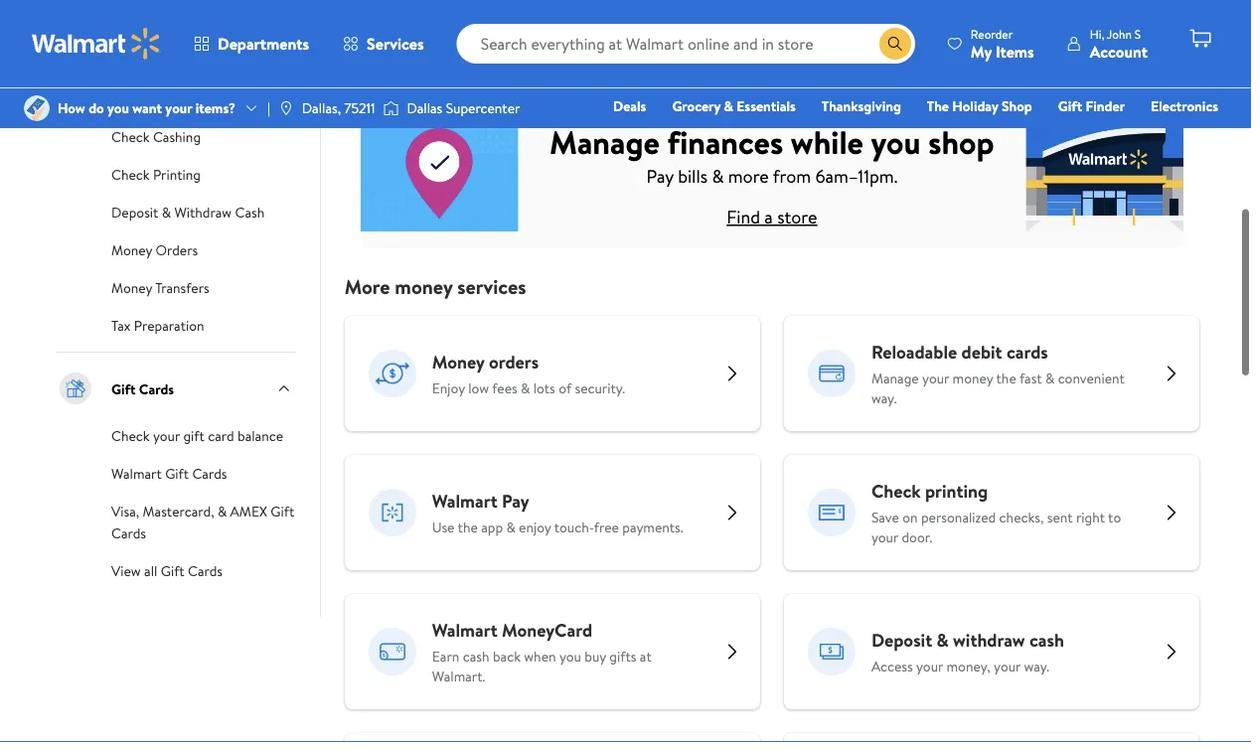 Task type: locate. For each thing, give the bounding box(es) containing it.
1 horizontal spatial cash
[[1030, 625, 1065, 650]]

home
[[856, 124, 892, 144]]

money up tax
[[111, 275, 152, 295]]

the inside walmart pay use the app & enjoy touch-free payments.
[[458, 515, 478, 534]]

1 horizontal spatial see
[[824, 23, 846, 42]]

walmart up visa,
[[111, 461, 162, 481]]

money for orders
[[432, 347, 485, 372]]

at
[[640, 644, 652, 664]]

deposit up access on the right
[[872, 625, 933, 650]]

deposit for withdraw
[[111, 200, 158, 219]]

see how button
[[369, 17, 451, 49], [808, 17, 890, 49]]

check for your
[[111, 423, 150, 443]]

1 horizontal spatial shop
[[1002, 96, 1033, 116]]

from
[[773, 161, 811, 186]]

1 vertical spatial way.
[[1024, 654, 1050, 673]]

& right bills
[[712, 161, 724, 186]]

money orders. enjoy low fees and lots of security. image
[[369, 347, 416, 395]]

1 horizontal spatial manage
[[872, 366, 919, 385]]

& right the app
[[506, 515, 516, 534]]

the holiday shop
[[927, 96, 1033, 116]]

debit
[[962, 337, 1003, 362]]

2 vertical spatial walmart
[[432, 615, 498, 640]]

reorder my items
[[971, 25, 1035, 62]]

gift finder
[[1058, 96, 1125, 116]]

cash right earn
[[463, 644, 490, 664]]

& inside money orders enjoy low fees & lots of security.
[[521, 376, 530, 395]]

save
[[872, 505, 899, 524]]

1 see how from the left
[[384, 23, 435, 42]]

preparation
[[134, 313, 204, 333]]

pay up enjoy
[[502, 486, 530, 511]]

&
[[724, 96, 734, 116], [712, 161, 724, 186], [162, 200, 171, 219], [1046, 366, 1055, 385], [521, 376, 530, 395], [218, 499, 227, 518], [506, 515, 516, 534], [937, 625, 949, 650]]

cash inside deposit & withdraw cash access your money, your way.
[[1030, 625, 1065, 650]]

 image
[[383, 98, 399, 118], [278, 100, 294, 116]]

supercenter
[[446, 98, 520, 118]]

see how left search icon
[[824, 23, 874, 42]]

deposit
[[111, 200, 158, 219], [872, 625, 933, 650]]

manage your finances while you shop. pay bills and more from six am to eleven pm. find a store. image
[[361, 113, 1184, 229]]

gift right amex
[[271, 499, 295, 518]]

services
[[367, 33, 424, 55], [195, 39, 245, 58]]

2 see from the left
[[824, 23, 846, 42]]

one
[[1066, 124, 1096, 144]]

you inside the walmart moneycard earn cash back when you buy gifts at walmart.
[[560, 644, 582, 664]]

tax preparation
[[111, 313, 204, 333]]

your down reloadable
[[923, 366, 950, 385]]

& up money,
[[937, 625, 949, 650]]

back
[[493, 644, 521, 664]]

0 horizontal spatial how
[[410, 23, 435, 42]]

view all gift cards link
[[111, 557, 223, 579]]

1 horizontal spatial pay
[[647, 161, 674, 186]]

access
[[872, 654, 913, 673]]

you inside "manage finances while you shop pay bills & more from 6am–11pm."
[[871, 117, 921, 161]]

manage inside "manage finances while you shop pay bills & more from 6am–11pm."
[[550, 117, 660, 161]]

shop for toy
[[799, 124, 830, 144]]

check for printing
[[111, 162, 150, 181]]

1 horizontal spatial how
[[849, 23, 874, 42]]

money right other
[[151, 39, 192, 58]]

reloadable debit cards. manage your money the fast and convenient way. image
[[808, 347, 856, 395]]

money down debit on the top of page
[[953, 366, 994, 385]]

more money services
[[345, 269, 526, 297]]

amex
[[230, 499, 267, 518]]

& right "fast"
[[1046, 366, 1055, 385]]

payment
[[133, 86, 186, 106]]

0 horizontal spatial see how link
[[345, 0, 760, 73]]

0 horizontal spatial shop
[[799, 124, 830, 144]]

1 see how button from the left
[[369, 17, 451, 49]]

way. inside reloadable debit cards manage your money the fast & convenient way.
[[872, 385, 897, 405]]

all
[[144, 559, 157, 578]]

walmart inside the walmart moneycard earn cash back when you buy gifts at walmart.
[[432, 615, 498, 640]]

cash right withdraw
[[1030, 625, 1065, 650]]

2 see how from the left
[[824, 23, 874, 42]]

find a store link
[[727, 202, 818, 226]]

walmart gift cards
[[111, 461, 227, 481]]

0 vertical spatial walmart
[[111, 461, 162, 481]]

enjoy
[[519, 515, 551, 534]]

services up the dallas
[[367, 33, 424, 55]]

way. down withdraw
[[1024, 654, 1050, 673]]

shop inside electronics toy shop
[[799, 124, 830, 144]]

app
[[481, 515, 503, 534]]

 image
[[24, 95, 50, 121]]

the holiday shop link
[[918, 95, 1042, 117]]

money orders
[[111, 238, 198, 257]]

departments
[[218, 33, 309, 55]]

money left orders
[[111, 238, 152, 257]]

0 horizontal spatial  image
[[278, 100, 294, 116]]

how
[[58, 98, 85, 118]]

tax preparation link
[[111, 311, 204, 333]]

0 vertical spatial deposit
[[111, 200, 158, 219]]

how
[[410, 23, 435, 42], [849, 23, 874, 42]]

check inside check printing save on personalized checks, sent right to your door.
[[872, 476, 921, 501]]

moneycard
[[502, 615, 593, 640]]

walmart inside walmart pay use the app & enjoy touch-free payments.
[[432, 486, 498, 511]]

1 vertical spatial pay
[[502, 486, 530, 511]]

2 horizontal spatial you
[[871, 117, 921, 161]]

other money services
[[111, 39, 245, 58]]

shop
[[929, 117, 995, 161]]

0 vertical spatial manage
[[550, 117, 660, 161]]

search icon image
[[888, 36, 903, 52]]

1 vertical spatial money
[[953, 366, 994, 385]]

money inside money orders enjoy low fees & lots of security.
[[432, 347, 485, 372]]

0 vertical spatial pay
[[647, 161, 674, 186]]

how for check cashing. cash payroll, government, personal checks and more. image
[[410, 23, 435, 42]]

cash for earn
[[463, 644, 490, 664]]

1 vertical spatial walmart
[[432, 486, 498, 511]]

walmart moneycard. earn cash back when you buy gifts at walmart. image
[[369, 625, 416, 673]]

checks,
[[1000, 505, 1044, 524]]

see for check cashing. cash payroll, government, personal checks and more. image
[[384, 23, 406, 42]]

check cashing
[[111, 124, 201, 144]]

manage down deals
[[550, 117, 660, 161]]

your inside reloadable debit cards manage your money the fast & convenient way.
[[923, 366, 950, 385]]

0 horizontal spatial see
[[384, 23, 406, 42]]

payments.
[[623, 515, 683, 534]]

1 see from the left
[[384, 23, 406, 42]]

cards inside view all gift cards link
[[188, 559, 223, 578]]

registry
[[990, 124, 1041, 144]]

fashion link
[[909, 123, 973, 145]]

money
[[151, 39, 192, 58], [111, 238, 152, 257], [111, 275, 152, 295], [432, 347, 485, 372]]

the inside reloadable debit cards manage your money the fast & convenient way.
[[997, 366, 1017, 385]]

1 horizontal spatial way.
[[1024, 654, 1050, 673]]

cash inside the walmart moneycard earn cash back when you buy gifts at walmart.
[[463, 644, 490, 664]]

gift inside visa, mastercard, & amex gift cards
[[271, 499, 295, 518]]

way. down reloadable
[[872, 385, 897, 405]]

money transfers
[[111, 275, 210, 295]]

& left lots
[[521, 376, 530, 395]]

0 horizontal spatial manage
[[550, 117, 660, 161]]

1 horizontal spatial the
[[997, 366, 1017, 385]]

0 horizontal spatial deposit
[[111, 200, 158, 219]]

pay left bills
[[647, 161, 674, 186]]

0 vertical spatial the
[[997, 366, 1017, 385]]

0 horizontal spatial see how
[[384, 23, 435, 42]]

your inside check printing save on personalized checks, sent right to your door.
[[872, 524, 899, 544]]

use
[[432, 515, 455, 534]]

the
[[927, 96, 949, 116]]

cards down card
[[192, 461, 227, 481]]

cards down visa, mastercard, & amex gift cards
[[188, 559, 223, 578]]

 image for dallas supercenter
[[383, 98, 399, 118]]

1 vertical spatial deposit
[[872, 625, 933, 650]]

gift cards image
[[56, 366, 95, 406]]

money right more at the left of page
[[395, 269, 453, 297]]

debit
[[1100, 124, 1134, 144]]

check down gift cards
[[111, 423, 150, 443]]

1 vertical spatial shop
[[799, 124, 830, 144]]

money up enjoy
[[432, 347, 485, 372]]

0 vertical spatial shop
[[1002, 96, 1033, 116]]

check for cashing
[[111, 124, 150, 144]]

money for transfers
[[111, 275, 152, 295]]

deals
[[613, 96, 647, 116]]

walmart+ link
[[1151, 123, 1228, 145]]

your left the on on the right bottom of the page
[[872, 524, 899, 544]]

toy
[[776, 124, 796, 144]]

0 horizontal spatial the
[[458, 515, 478, 534]]

1 see how link from the left
[[345, 0, 760, 73]]

1 vertical spatial the
[[458, 515, 478, 534]]

0 horizontal spatial services
[[195, 39, 245, 58]]

see how
[[384, 23, 435, 42], [824, 23, 874, 42]]

1 horizontal spatial see how button
[[808, 17, 890, 49]]

0 horizontal spatial way.
[[872, 385, 897, 405]]

gift cards
[[111, 376, 174, 395]]

1 horizontal spatial services
[[367, 33, 424, 55]]

s
[[1135, 25, 1141, 42]]

cash
[[1030, 625, 1065, 650], [463, 644, 490, 664]]

check cashing. cash payroll, government, personal checks and more. image
[[651, 0, 760, 73]]

see how up the dallas
[[384, 23, 435, 42]]

2 how from the left
[[849, 23, 874, 42]]

1 vertical spatial manage
[[872, 366, 919, 385]]

the left the app
[[458, 515, 478, 534]]

0 horizontal spatial money
[[395, 269, 453, 297]]

2 see how button from the left
[[808, 17, 890, 49]]

cards down visa,
[[111, 521, 146, 540]]

card
[[208, 423, 234, 443]]

deposit inside deposit & withdraw cash access your money, your way.
[[872, 625, 933, 650]]

electronics toy shop
[[776, 96, 1219, 144]]

2 see how link from the left
[[784, 0, 1200, 73]]

manage down reloadable
[[872, 366, 919, 385]]

& inside "manage finances while you shop pay bills & more from 6am–11pm."
[[712, 161, 724, 186]]

money for orders
[[111, 238, 152, 257]]

door.
[[902, 524, 933, 544]]

1 horizontal spatial deposit
[[872, 625, 933, 650]]

shop up "registry"
[[1002, 96, 1033, 116]]

convenient
[[1058, 366, 1125, 385]]

services up items?
[[195, 39, 245, 58]]

how left search icon
[[849, 23, 874, 42]]

deposit up money orders link
[[111, 200, 158, 219]]

1 how from the left
[[410, 23, 435, 42]]

check printing. save on personalized checks, sent right to your door. image
[[808, 486, 856, 534]]

 image right |
[[278, 100, 294, 116]]

1 horizontal spatial money
[[953, 366, 994, 385]]

 image right 75211
[[383, 98, 399, 118]]

& left amex
[[218, 499, 227, 518]]

0 horizontal spatial see how button
[[369, 17, 451, 49]]

walmart up earn
[[432, 615, 498, 640]]

0 horizontal spatial pay
[[502, 486, 530, 511]]

money orders link
[[111, 236, 198, 257]]

0 horizontal spatial you
[[107, 98, 129, 118]]

shop right toy
[[799, 124, 830, 144]]

1 horizontal spatial see how
[[824, 23, 874, 42]]

check down how do you want your items?
[[111, 124, 150, 144]]

electronics
[[1151, 96, 1219, 116]]

toy shop link
[[767, 123, 839, 145]]

your down withdraw
[[994, 654, 1021, 673]]

0 vertical spatial way.
[[872, 385, 897, 405]]

right
[[1077, 505, 1105, 524]]

walmart up use
[[432, 486, 498, 511]]

registry link
[[981, 123, 1050, 145]]

bill payment link
[[111, 84, 186, 106]]

view
[[111, 559, 141, 578]]

see how link
[[345, 0, 760, 73], [784, 0, 1200, 73]]

how up the dallas
[[410, 23, 435, 42]]

orders
[[489, 347, 539, 372]]

electronics link
[[1142, 95, 1228, 117]]

see how button up the dallas
[[369, 17, 451, 49]]

0 horizontal spatial cash
[[463, 644, 490, 664]]

1 horizontal spatial  image
[[383, 98, 399, 118]]

shop
[[1002, 96, 1033, 116], [799, 124, 830, 144]]

check up save
[[872, 476, 921, 501]]

1 horizontal spatial you
[[560, 644, 582, 664]]

pay
[[647, 161, 674, 186], [502, 486, 530, 511]]

the left "fast"
[[997, 366, 1017, 385]]

other money services image
[[56, 29, 95, 69]]

check down "check cashing"
[[111, 162, 150, 181]]

walmart image
[[32, 28, 161, 60]]

1 horizontal spatial see how link
[[784, 0, 1200, 73]]

enjoy
[[432, 376, 465, 395]]

see how for check cashing. cash payroll, government, personal checks and more. image
[[384, 23, 435, 42]]

see how button up thanksgiving link
[[808, 17, 890, 49]]



Task type: describe. For each thing, give the bounding box(es) containing it.
manage finances while you shop pay bills & more from 6am–11pm.
[[550, 117, 995, 186]]

cash for withdraw
[[1030, 625, 1065, 650]]

75211
[[344, 98, 375, 118]]

earn
[[432, 644, 460, 664]]

 image for dallas, 75211
[[278, 100, 294, 116]]

check printing save on personalized checks, sent right to your door.
[[872, 476, 1122, 544]]

6am–11pm.
[[816, 161, 898, 186]]

walmart gift cards link
[[111, 459, 227, 481]]

items?
[[196, 98, 236, 118]]

gift up mastercard, on the left bottom of the page
[[165, 461, 189, 481]]

hi,
[[1090, 25, 1105, 42]]

deposit & withdraw cash access your money, your way.
[[872, 625, 1065, 673]]

check for printing
[[872, 476, 921, 501]]

one debit link
[[1057, 123, 1143, 145]]

gift right the all
[[161, 559, 185, 578]]

walmart for gift
[[111, 461, 162, 481]]

more
[[728, 161, 769, 186]]

holiday
[[953, 96, 999, 116]]

fast
[[1020, 366, 1042, 385]]

printing
[[925, 476, 988, 501]]

want
[[132, 98, 162, 118]]

see how button for check cashing. cash payroll, government, personal checks and more. image
[[369, 17, 451, 49]]

cards inside visa, mastercard, & amex gift cards
[[111, 521, 146, 540]]

see how for money transfers. the fast, reliable way to get cash gifts on time. image on the right top
[[824, 23, 874, 42]]

how do you want your items?
[[58, 98, 236, 118]]

check your gift card balance
[[111, 423, 283, 443]]

store
[[778, 202, 818, 226]]

printing
[[153, 162, 201, 181]]

deposit for withdraw
[[872, 625, 933, 650]]

your left "gift"
[[153, 423, 180, 443]]

gift up the one
[[1058, 96, 1083, 116]]

pay inside walmart pay use the app & enjoy touch-free payments.
[[502, 486, 530, 511]]

services inside dropdown button
[[367, 33, 424, 55]]

other
[[111, 39, 148, 58]]

cards
[[1007, 337, 1049, 362]]

& left withdraw
[[162, 200, 171, 219]]

withdraw
[[953, 625, 1026, 650]]

items
[[996, 40, 1035, 62]]

balance
[[238, 423, 283, 443]]

bill payment
[[111, 86, 186, 106]]

grocery & essentials link
[[663, 95, 805, 117]]

walmart+
[[1159, 124, 1219, 144]]

& inside walmart pay use the app & enjoy touch-free payments.
[[506, 515, 516, 534]]

pay inside "manage finances while you shop pay bills & more from 6am–11pm."
[[647, 161, 674, 186]]

lots
[[534, 376, 556, 395]]

while
[[791, 117, 864, 161]]

fees
[[492, 376, 518, 395]]

& inside visa, mastercard, & amex gift cards
[[218, 499, 227, 518]]

on
[[903, 505, 918, 524]]

deposit & withdraw cash
[[111, 200, 265, 219]]

cards up check your gift card balance link
[[139, 376, 174, 395]]

a
[[765, 202, 773, 226]]

check printing
[[111, 162, 201, 181]]

gift finder link
[[1049, 95, 1134, 117]]

free
[[594, 515, 619, 534]]

deals link
[[604, 95, 656, 117]]

when
[[524, 644, 556, 664]]

way. inside deposit & withdraw cash access your money, your way.
[[1024, 654, 1050, 673]]

shop for holiday
[[1002, 96, 1033, 116]]

deposit & withdraw cash link
[[111, 198, 265, 220]]

finder
[[1086, 96, 1125, 116]]

thanksgiving link
[[813, 95, 910, 117]]

do
[[89, 98, 104, 118]]

Walmart Site-Wide search field
[[457, 24, 915, 64]]

essentials
[[737, 96, 796, 116]]

your up cashing
[[165, 98, 192, 118]]

& inside deposit & withdraw cash access your money, your way.
[[937, 625, 949, 650]]

thanksgiving
[[822, 96, 901, 116]]

Search search field
[[457, 24, 915, 64]]

sent
[[1047, 505, 1073, 524]]

manage inside reloadable debit cards manage your money the fast & convenient way.
[[872, 366, 919, 385]]

grocery & essentials
[[672, 96, 796, 116]]

find
[[727, 202, 761, 226]]

walmart for pay
[[432, 486, 498, 511]]

bills
[[678, 161, 708, 186]]

find a store
[[727, 202, 818, 226]]

cashing
[[153, 124, 201, 144]]

your right access on the right
[[917, 654, 944, 673]]

money transfers. the fast, reliable way to get cash gifts on time. image
[[1091, 0, 1200, 73]]

walmart.
[[432, 664, 485, 683]]

walmart moneycard earn cash back when you buy gifts at walmart.
[[432, 615, 652, 683]]

see for money transfers. the fast, reliable way to get cash gifts on time. image on the right top
[[824, 23, 846, 42]]

walmart pay. use the app and enjoy touch dash free payments. image
[[369, 486, 416, 534]]

services button
[[326, 20, 441, 68]]

& inside reloadable debit cards manage your money the fast & convenient way.
[[1046, 366, 1055, 385]]

reloadable
[[872, 337, 958, 362]]

money orders enjoy low fees & lots of security.
[[432, 347, 625, 395]]

bill
[[111, 86, 130, 106]]

view all gift cards
[[111, 559, 223, 578]]

gift right gift cards image
[[111, 376, 136, 395]]

0 vertical spatial money
[[395, 269, 453, 297]]

money inside reloadable debit cards manage your money the fast & convenient way.
[[953, 366, 994, 385]]

see how button for money transfers. the fast, reliable way to get cash gifts on time. image on the right top
[[808, 17, 890, 49]]

money transfers link
[[111, 273, 210, 295]]

touch-
[[554, 515, 594, 534]]

how for money transfers. the fast, reliable way to get cash gifts on time. image on the right top
[[849, 23, 874, 42]]

check printing link
[[111, 160, 201, 182]]

to
[[1109, 505, 1122, 524]]

walmart for moneycard
[[432, 615, 498, 640]]

cart contains 0 items total amount $0.00 image
[[1189, 27, 1213, 51]]

|
[[267, 98, 270, 118]]

dallas
[[407, 98, 443, 118]]

hi, john s account
[[1090, 25, 1148, 62]]

one debit
[[1066, 124, 1134, 144]]

check your gift card balance link
[[111, 422, 283, 443]]

services
[[457, 269, 526, 297]]

fashion
[[918, 124, 964, 144]]

money,
[[947, 654, 991, 673]]

gifts
[[610, 644, 637, 664]]

finances
[[668, 117, 784, 161]]

deposit and withdraw cash. access your money, your way. image
[[808, 625, 856, 673]]

reorder
[[971, 25, 1013, 42]]

departments button
[[177, 20, 326, 68]]

dallas, 75211
[[302, 98, 375, 118]]

tax
[[111, 313, 131, 333]]

cards inside walmart gift cards link
[[192, 461, 227, 481]]

& right grocery
[[724, 96, 734, 116]]



Task type: vqa. For each thing, say whether or not it's contained in the screenshot.


